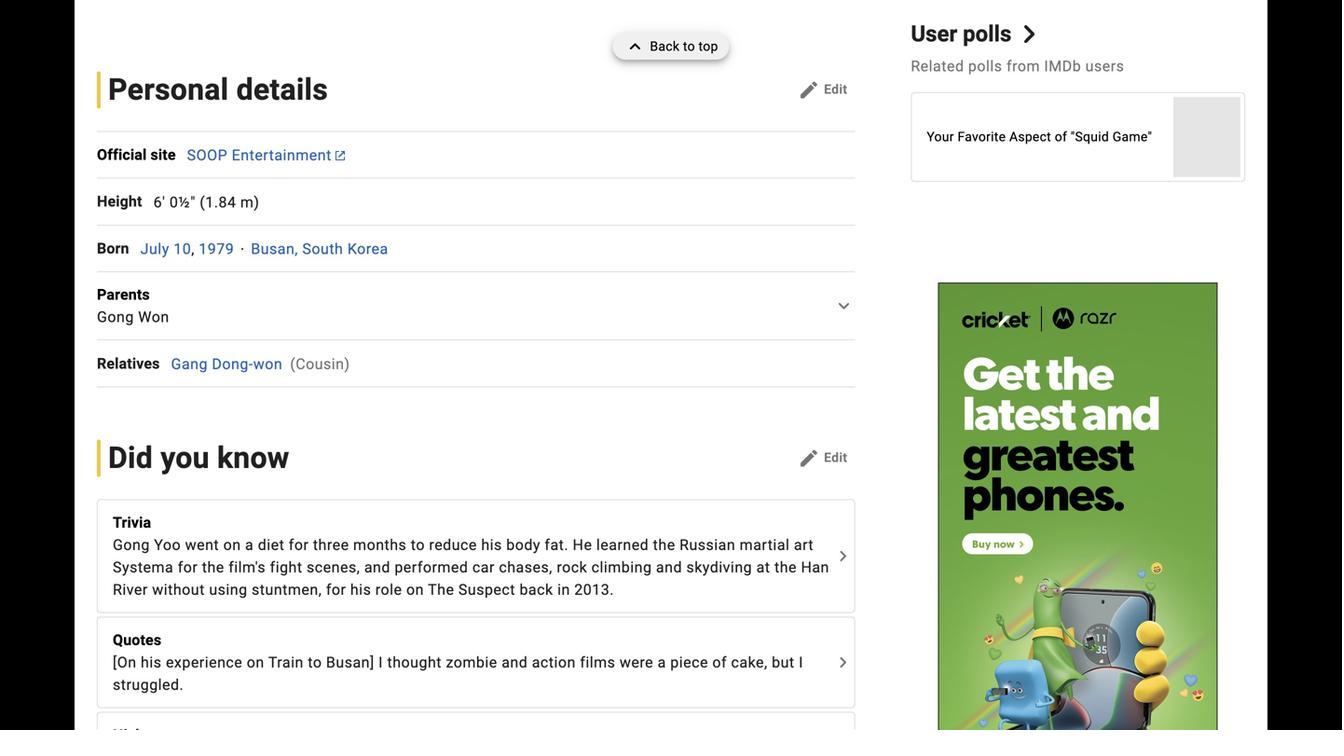 Task type: vqa. For each thing, say whether or not it's contained in the screenshot.
a to the bottom
yes



Task type: describe. For each thing, give the bounding box(es) containing it.
edit image for did you know
[[798, 447, 821, 469]]

1 vertical spatial for
[[178, 558, 198, 576]]

fight
[[270, 558, 303, 576]]

1979 button
[[199, 238, 234, 260]]

parents
[[97, 286, 150, 304]]

2 horizontal spatial the
[[775, 558, 797, 576]]

without
[[152, 581, 205, 598]]

born
[[97, 240, 129, 257]]

july
[[140, 240, 169, 258]]

dong-
[[212, 355, 253, 373]]

gang dong-won button
[[171, 355, 283, 373]]

expand parents element
[[97, 284, 802, 306]]

users
[[1086, 57, 1125, 75]]

related
[[911, 57, 964, 75]]

climbing
[[592, 558, 652, 576]]

you
[[161, 440, 210, 475]]

months
[[353, 536, 407, 554]]

scenes,
[[307, 558, 360, 576]]

learned
[[597, 536, 649, 554]]

chevron right inline image
[[1021, 25, 1039, 43]]

role
[[376, 581, 402, 598]]

0 horizontal spatial and
[[364, 558, 391, 576]]

gang dong-won (cousin)
[[171, 355, 350, 373]]

films
[[580, 653, 616, 671]]

gang
[[171, 355, 208, 373]]

your
[[927, 129, 954, 144]]

were
[[620, 653, 654, 671]]

stuntmen,
[[252, 581, 322, 598]]

won
[[138, 308, 169, 326]]

three
[[313, 536, 349, 554]]

your favorite aspect of "squid game"
[[927, 129, 1153, 144]]

expand less image
[[624, 34, 650, 60]]

1 horizontal spatial the
[[653, 536, 676, 554]]

1979
[[199, 240, 234, 258]]

performed
[[395, 558, 468, 576]]

user polls
[[911, 21, 1012, 47]]

back
[[520, 581, 553, 598]]

film's
[[229, 558, 266, 576]]

back to top button
[[613, 34, 730, 60]]

1 vertical spatial on
[[406, 581, 424, 598]]

a inside trivia gong yoo went on a diet for three months to reduce his body fat. he learned the russian martial art systema for the film's fight scenes, and performed car chases, rock climbing and skydiving at the han river without using stuntmen, for his role on the suspect back in 2013.
[[245, 536, 254, 554]]

top
[[699, 39, 718, 54]]

6′
[[153, 193, 165, 211]]

2 i from the left
[[799, 653, 804, 671]]

relatives
[[97, 355, 160, 372]]

fat.
[[545, 536, 569, 554]]

entertainment
[[232, 146, 332, 164]]

1 i from the left
[[379, 653, 383, 671]]

did
[[108, 440, 153, 475]]

trivia button
[[113, 511, 830, 534]]

and inside the quotes [on his experience on train to busan] i thought zombie and action films were a piece of cake, but i struggled.
[[502, 653, 528, 671]]

korea
[[348, 240, 389, 258]]

edit image for personal details
[[798, 79, 821, 101]]

the
[[428, 581, 454, 598]]

skydiving
[[687, 558, 752, 576]]

experience
[[166, 653, 243, 671]]

action
[[532, 653, 576, 671]]

on for busan]
[[247, 653, 264, 671]]

"squid
[[1071, 129, 1109, 144]]

of inside the quotes [on his experience on train to busan] i thought zombie and action films were a piece of cake, but i struggled.
[[713, 653, 727, 671]]

cake,
[[731, 653, 768, 671]]

soop
[[187, 146, 228, 164]]

his inside the quotes [on his experience on train to busan] i thought zombie and action films were a piece of cake, but i struggled.
[[141, 653, 162, 671]]

user
[[911, 21, 958, 47]]

art
[[794, 536, 814, 554]]

busan, south korea
[[251, 240, 389, 258]]

july 10 , 1979
[[140, 240, 234, 258]]

diet
[[258, 536, 285, 554]]

rock
[[557, 558, 588, 576]]

see more image for gong yoo went on a diet for three months to reduce his body fat. he learned the russian martial art systema for the film's fight scenes, and performed car chases, rock climbing and skydiving at the han river without using stuntmen, for his role on the suspect back in 2013.
[[832, 545, 854, 567]]

1 vertical spatial his
[[350, 581, 371, 598]]

busan, south korea button
[[251, 240, 389, 258]]

user polls link
[[911, 21, 1039, 47]]

han
[[801, 558, 830, 576]]

2 horizontal spatial for
[[326, 581, 346, 598]]

site
[[151, 146, 176, 164]]

busan,
[[251, 240, 298, 258]]

from
[[1007, 57, 1040, 75]]

to inside back to top button
[[683, 39, 695, 54]]

using
[[209, 581, 248, 598]]

struggled.
[[113, 676, 184, 694]]

polls for user
[[963, 21, 1012, 47]]

,
[[191, 240, 195, 258]]

favorite
[[958, 129, 1006, 144]]



Task type: locate. For each thing, give the bounding box(es) containing it.
0 horizontal spatial a
[[245, 536, 254, 554]]

and down russian
[[656, 558, 682, 576]]

to inside the quotes [on his experience on train to busan] i thought zombie and action films were a piece of cake, but i struggled.
[[308, 653, 322, 671]]

train
[[268, 653, 304, 671]]

1 vertical spatial see more element
[[113, 724, 839, 730]]

gong for gong won
[[97, 308, 134, 326]]

details
[[236, 72, 328, 107]]

a right were
[[658, 653, 666, 671]]

july 10 button
[[140, 238, 191, 260]]

river
[[113, 581, 148, 598]]

(cousin)
[[290, 355, 350, 373]]

1 vertical spatial of
[[713, 653, 727, 671]]

0 vertical spatial edit
[[824, 82, 848, 97]]

edit button
[[791, 75, 855, 105], [791, 443, 855, 473]]

a left diet
[[245, 536, 254, 554]]

polls for related
[[969, 57, 1003, 75]]

polls
[[963, 21, 1012, 47], [969, 57, 1003, 75]]

to left 'top'
[[683, 39, 695, 54]]

he
[[573, 536, 592, 554]]

2 see more image from the top
[[832, 651, 854, 674]]

personal details
[[108, 72, 328, 107]]

2 vertical spatial to
[[308, 653, 322, 671]]

0 horizontal spatial on
[[223, 536, 241, 554]]

of left "squid
[[1055, 129, 1068, 144]]

for down scenes,
[[326, 581, 346, 598]]

height
[[97, 193, 142, 210]]

official
[[97, 146, 147, 164]]

0½″
[[170, 193, 196, 211]]

launch inline image
[[335, 151, 345, 160]]

i right busan]
[[379, 653, 383, 671]]

0 horizontal spatial the
[[202, 558, 224, 576]]

and left "action"
[[502, 653, 528, 671]]

his left role
[[350, 581, 371, 598]]

of left the cake,
[[713, 653, 727, 671]]

1 horizontal spatial i
[[799, 653, 804, 671]]

0 horizontal spatial to
[[308, 653, 322, 671]]

0 horizontal spatial i
[[379, 653, 383, 671]]

0 vertical spatial see more image
[[832, 545, 854, 567]]

1 vertical spatial edit button
[[791, 443, 855, 473]]

body
[[506, 536, 541, 554]]

went
[[185, 536, 219, 554]]

the right at
[[775, 558, 797, 576]]

2 horizontal spatial and
[[656, 558, 682, 576]]

i
[[379, 653, 383, 671], [799, 653, 804, 671]]

see more image for [on his experience on train to busan] i thought zombie and action films were a piece of cake, but i struggled.
[[832, 651, 854, 674]]

2 edit from the top
[[824, 450, 848, 465]]

thought
[[387, 653, 442, 671]]

1 vertical spatial polls
[[969, 57, 1003, 75]]

polls down user polls link at top
[[969, 57, 1003, 75]]

see more element down zombie
[[113, 724, 839, 730]]

1 horizontal spatial on
[[247, 653, 264, 671]]

edit
[[824, 82, 848, 97], [824, 450, 848, 465]]

gong
[[97, 308, 134, 326], [113, 536, 150, 554]]

0 vertical spatial on
[[223, 536, 241, 554]]

on left train at left
[[247, 653, 264, 671]]

gong inside trivia gong yoo went on a diet for three months to reduce his body fat. he learned the russian martial art systema for the film's fight scenes, and performed car chases, rock climbing and skydiving at the han river without using stuntmen, for his role on the suspect back in 2013.
[[113, 536, 150, 554]]

1 edit from the top
[[824, 82, 848, 97]]

1 vertical spatial edit image
[[798, 447, 821, 469]]

car
[[473, 558, 495, 576]]

gong down parents
[[97, 308, 134, 326]]

edit image
[[798, 79, 821, 101], [798, 447, 821, 469]]

trivia
[[113, 514, 151, 531]]

piece
[[671, 653, 708, 671]]

to up performed
[[411, 536, 425, 554]]

a
[[245, 536, 254, 554], [658, 653, 666, 671]]

0 vertical spatial edit image
[[798, 79, 821, 101]]

1 horizontal spatial of
[[1055, 129, 1068, 144]]

at
[[757, 558, 771, 576]]

soop entertainment
[[187, 146, 332, 164]]

m)
[[240, 193, 260, 211]]

1 edit image from the top
[[798, 79, 821, 101]]

see more image
[[832, 545, 854, 567], [832, 651, 854, 674]]

gong inside parents gong won
[[97, 308, 134, 326]]

2 vertical spatial for
[[326, 581, 346, 598]]

parents gong won
[[97, 286, 169, 326]]

know
[[217, 440, 290, 475]]

russian
[[680, 536, 736, 554]]

1 vertical spatial gong
[[113, 536, 150, 554]]

did you know
[[108, 440, 290, 475]]

2013.
[[575, 581, 614, 598]]

0 vertical spatial of
[[1055, 129, 1068, 144]]

for up fight
[[289, 536, 309, 554]]

1 vertical spatial see more image
[[832, 651, 854, 674]]

to right train at left
[[308, 653, 322, 671]]

for
[[289, 536, 309, 554], [178, 558, 198, 576], [326, 581, 346, 598]]

for up without
[[178, 558, 198, 576]]

reduce
[[429, 536, 477, 554]]

0 vertical spatial a
[[245, 536, 254, 554]]

official site
[[97, 146, 176, 164]]

on left the
[[406, 581, 424, 598]]

1 horizontal spatial his
[[350, 581, 371, 598]]

0 vertical spatial polls
[[963, 21, 1012, 47]]

2 horizontal spatial to
[[683, 39, 695, 54]]

to inside trivia gong yoo went on a diet for three months to reduce his body fat. he learned the russian martial art systema for the film's fight scenes, and performed car chases, rock climbing and skydiving at the han river without using stuntmen, for his role on the suspect back in 2013.
[[411, 536, 425, 554]]

edit button for did you know
[[791, 443, 855, 473]]

his up "car" in the bottom of the page
[[481, 536, 502, 554]]

the right learned on the left of page
[[653, 536, 676, 554]]

see more element up 6′
[[97, 144, 187, 166]]

1 edit button from the top
[[791, 75, 855, 105]]

gong for gong yoo went on a diet for three months to reduce his body fat. he learned the russian martial art systema for the film's fight scenes, and performed car chases, rock climbing and skydiving at the han river without using stuntmen, for his role on the suspect back in 2013.
[[113, 536, 150, 554]]

6′ 0½″ (1.84 m)
[[153, 193, 260, 211]]

quotes button
[[113, 629, 830, 651]]

1 horizontal spatial to
[[411, 536, 425, 554]]

edit for personal details
[[824, 82, 848, 97]]

0 horizontal spatial for
[[178, 558, 198, 576]]

edit for did you know
[[824, 450, 848, 465]]

0 vertical spatial for
[[289, 536, 309, 554]]

0 vertical spatial gong
[[97, 308, 134, 326]]

in
[[558, 581, 570, 598]]

personal
[[108, 72, 229, 107]]

his up struggled.
[[141, 653, 162, 671]]

suspect
[[459, 581, 516, 598]]

see more image right but
[[832, 651, 854, 674]]

game"
[[1113, 129, 1153, 144]]

1 horizontal spatial a
[[658, 653, 666, 671]]

aspect
[[1010, 129, 1052, 144]]

a inside the quotes [on his experience on train to busan] i thought zombie and action films were a piece of cake, but i struggled.
[[658, 653, 666, 671]]

2 horizontal spatial on
[[406, 581, 424, 598]]

see more element
[[97, 144, 187, 166], [113, 724, 839, 730]]

see more image right the han
[[832, 545, 854, 567]]

your favorite aspect of "squid game" link
[[912, 93, 1245, 181]]

0 horizontal spatial his
[[141, 653, 162, 671]]

0 vertical spatial see more element
[[97, 144, 187, 166]]

1 horizontal spatial and
[[502, 653, 528, 671]]

systema
[[113, 558, 174, 576]]

on
[[223, 536, 241, 554], [406, 581, 424, 598], [247, 653, 264, 671]]

0 horizontal spatial of
[[713, 653, 727, 671]]

back to top
[[650, 39, 718, 54]]

10
[[174, 240, 191, 258]]

2 edit button from the top
[[791, 443, 855, 473]]

south
[[302, 240, 343, 258]]

expand parents image
[[833, 295, 855, 317]]

and
[[364, 558, 391, 576], [656, 558, 682, 576], [502, 653, 528, 671]]

martial
[[740, 536, 790, 554]]

[on
[[113, 653, 137, 671]]

imdb
[[1045, 57, 1082, 75]]

the down went at left
[[202, 558, 224, 576]]

0 vertical spatial edit button
[[791, 75, 855, 105]]

1 horizontal spatial for
[[289, 536, 309, 554]]

trivia gong yoo went on a diet for three months to reduce his body fat. he learned the russian martial art systema for the film's fight scenes, and performed car chases, rock climbing and skydiving at the han river without using stuntmen, for his role on the suspect back in 2013.
[[113, 514, 830, 598]]

his
[[481, 536, 502, 554], [350, 581, 371, 598], [141, 653, 162, 671]]

and down months
[[364, 558, 391, 576]]

on inside the quotes [on his experience on train to busan] i thought zombie and action films were a piece of cake, but i struggled.
[[247, 653, 264, 671]]

i right but
[[799, 653, 804, 671]]

on up film's
[[223, 536, 241, 554]]

polls left chevron right inline image
[[963, 21, 1012, 47]]

back
[[650, 39, 680, 54]]

chases,
[[499, 558, 553, 576]]

won
[[253, 355, 283, 373]]

2 edit image from the top
[[798, 447, 821, 469]]

but
[[772, 653, 795, 671]]

related polls from imdb users
[[911, 57, 1125, 75]]

soop entertainment button
[[187, 146, 345, 164]]

see more element containing official site
[[97, 144, 187, 166]]

the
[[653, 536, 676, 554], [202, 558, 224, 576], [775, 558, 797, 576]]

(1.84
[[200, 193, 236, 211]]

busan]
[[326, 653, 375, 671]]

2 horizontal spatial his
[[481, 536, 502, 554]]

on for for
[[223, 536, 241, 554]]

quotes
[[113, 631, 162, 649]]

2 vertical spatial his
[[141, 653, 162, 671]]

1 see more image from the top
[[832, 545, 854, 567]]

1 vertical spatial edit
[[824, 450, 848, 465]]

0 vertical spatial to
[[683, 39, 695, 54]]

edit button for personal details
[[791, 75, 855, 105]]

to
[[683, 39, 695, 54], [411, 536, 425, 554], [308, 653, 322, 671]]

0 vertical spatial his
[[481, 536, 502, 554]]

1 vertical spatial a
[[658, 653, 666, 671]]

zombie
[[446, 653, 498, 671]]

gong down trivia
[[113, 536, 150, 554]]

2 vertical spatial on
[[247, 653, 264, 671]]

1 vertical spatial to
[[411, 536, 425, 554]]



